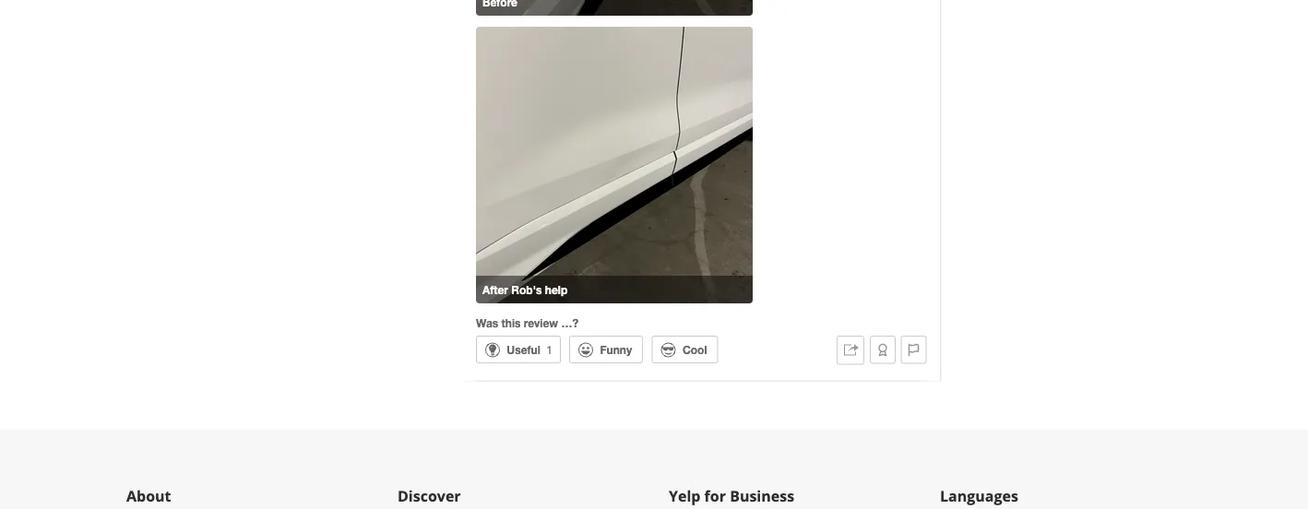 Task type: locate. For each thing, give the bounding box(es) containing it.
after
[[483, 283, 509, 296]]

yelp for business
[[669, 486, 795, 506]]

useful 1
[[507, 343, 553, 356]]

funny
[[600, 343, 632, 356]]

was
[[476, 317, 499, 330]]

funny link
[[570, 336, 644, 364]]

was this review …?
[[476, 317, 579, 330]]

business
[[730, 486, 795, 506]]

about
[[126, 486, 171, 506]]

after rob's help
[[483, 283, 568, 296]]

yelp
[[669, 486, 701, 506]]

…?
[[562, 317, 579, 330]]

1
[[547, 343, 553, 356]]

review
[[524, 317, 559, 330]]

this
[[502, 317, 521, 330]]

useful
[[507, 343, 541, 356]]



Task type: describe. For each thing, give the bounding box(es) containing it.
rob's
[[512, 283, 542, 296]]

photo of the grateful dent - san francisco, ca, united states. after rob's help image
[[476, 27, 753, 304]]

languages
[[941, 486, 1019, 506]]

cool
[[683, 343, 708, 356]]

cool link
[[652, 336, 719, 364]]

for
[[705, 486, 726, 506]]

discover
[[398, 486, 461, 506]]

help
[[545, 283, 568, 296]]



Task type: vqa. For each thing, say whether or not it's contained in the screenshot.
About
yes



